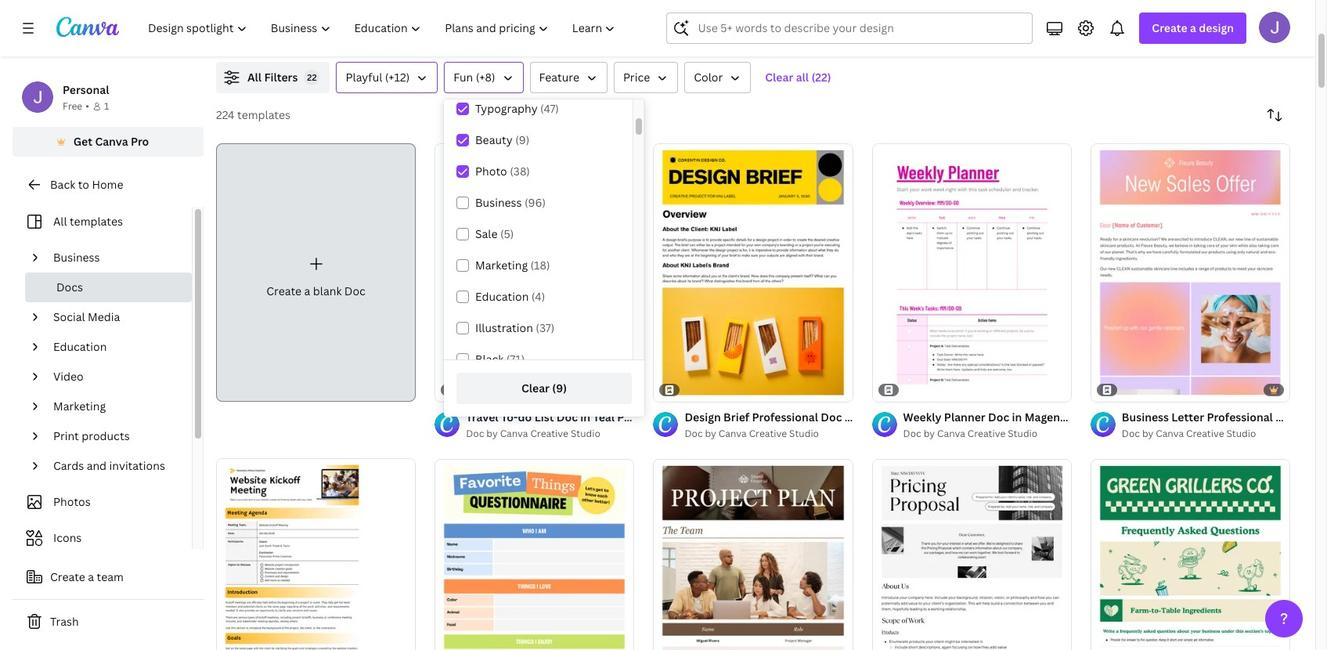 Task type: describe. For each thing, give the bounding box(es) containing it.
create a design
[[1153, 20, 1235, 35]]

top level navigation element
[[138, 13, 629, 44]]

all templates link
[[22, 207, 183, 237]]

Sort by button
[[1260, 99, 1291, 131]]

education for education
[[53, 339, 107, 354]]

(+8)
[[476, 70, 496, 85]]

products
[[82, 429, 130, 443]]

doc for travel to-do list doc in teal pastel green pastel purple vibrant professional style image
[[466, 427, 484, 440]]

playful (+12)
[[346, 70, 410, 85]]

video link
[[47, 362, 183, 392]]

22 filter options selected element
[[304, 70, 320, 85]]

(+12)
[[385, 70, 410, 85]]

all filters
[[248, 70, 298, 85]]

a for blank
[[304, 284, 311, 299]]

weekly planner doc in magenta light pink vibrant professional style image
[[872, 143, 1072, 402]]

doc by canva creative studio link for favorite things questionnaire doc in blue orange green playful style image
[[466, 426, 635, 442]]

all
[[796, 70, 809, 85]]

cards
[[53, 458, 84, 473]]

get canva pro
[[73, 134, 149, 149]]

(47)
[[541, 101, 559, 116]]

create a design button
[[1140, 13, 1247, 44]]

feature button
[[530, 62, 608, 93]]

studio for doc by canva creative studio link related to the project plan professional doc in dark brown brown light brown traditional corporate style image
[[790, 427, 819, 440]]

jacob simon image
[[1260, 12, 1291, 43]]

print products link
[[47, 421, 183, 451]]

(5)
[[501, 226, 514, 241]]

color button
[[685, 62, 752, 93]]

get
[[73, 134, 92, 149]]

home
[[92, 177, 123, 192]]

canva inside button
[[95, 134, 128, 149]]

filters
[[264, 70, 298, 85]]

doc inside "link"
[[345, 284, 366, 299]]

sale (5)
[[476, 226, 514, 241]]

(22)
[[812, 70, 832, 85]]

price
[[624, 70, 650, 85]]

typography (47)
[[476, 101, 559, 116]]

travel to-do list doc in teal pastel green pastel purple vibrant professional style image
[[435, 143, 635, 402]]

creative for doc by canva creative studio link related to the project plan professional doc in dark brown brown light brown traditional corporate style image
[[749, 427, 787, 440]]

a for team
[[88, 570, 94, 584]]

(96)
[[525, 195, 546, 210]]

business for business
[[53, 250, 100, 265]]

224
[[216, 107, 235, 122]]

create a blank doc link
[[216, 143, 416, 402]]

typography
[[476, 101, 538, 116]]

marketing (18)
[[476, 258, 550, 273]]

icons
[[53, 530, 82, 545]]

business link
[[47, 243, 183, 273]]

Search search field
[[698, 13, 1023, 43]]

canva for weekly planner doc in magenta light pink vibrant professional style image
[[938, 427, 966, 440]]

canva for travel to-do list doc in teal pastel green pastel purple vibrant professional style image
[[500, 427, 528, 440]]

design
[[1200, 20, 1235, 35]]

doc by canva creative studio for doc by canva creative studio link associated with pricing proposal professional doc in white black grey sleek monochrome style image on the right of page
[[904, 427, 1038, 440]]

studio for favorite things questionnaire doc in blue orange green playful style image doc by canva creative studio link
[[571, 427, 601, 440]]

team
[[97, 570, 124, 584]]

templates for 224 templates
[[237, 107, 291, 122]]

(71)
[[507, 352, 525, 367]]

doc for weekly planner doc in magenta light pink vibrant professional style image
[[904, 427, 922, 440]]

education (4)
[[476, 289, 546, 304]]

creative for doc by canva creative studio link associated with pricing proposal professional doc in white black grey sleek monochrome style image on the right of page
[[968, 427, 1006, 440]]

social
[[53, 309, 85, 324]]

project plan professional doc in dark brown brown light brown traditional corporate style image
[[654, 459, 854, 650]]

print products
[[53, 429, 130, 443]]

beauty
[[476, 132, 513, 147]]

playful
[[346, 70, 383, 85]]

docs
[[56, 280, 83, 295]]

social media
[[53, 309, 120, 324]]

business for business (96)
[[476, 195, 522, 210]]

cards and invitations link
[[47, 451, 183, 481]]

doc by canva creative studio link for food & restaurant faqs doc in green cream yellow bold nostalgia style image
[[1122, 426, 1291, 442]]

by for doc by canva creative studio link associated with pricing proposal professional doc in white black grey sleek monochrome style image on the right of page
[[924, 427, 936, 440]]

marketing for marketing
[[53, 399, 106, 414]]

doc by canva creative studio for favorite things questionnaire doc in blue orange green playful style image doc by canva creative studio link
[[466, 427, 601, 440]]

media
[[88, 309, 120, 324]]

price button
[[614, 62, 679, 93]]

back to home
[[50, 177, 123, 192]]

photo (38)
[[476, 164, 530, 179]]

templates for all templates
[[70, 214, 123, 229]]

favorite things questionnaire doc in blue orange green playful style image
[[435, 459, 635, 650]]

(18)
[[531, 258, 550, 273]]

doc by canva creative studio for doc by canva creative studio link for food & restaurant faqs doc in green cream yellow bold nostalgia style image
[[1122, 427, 1257, 440]]

education for education (4)
[[476, 289, 529, 304]]

create for create a design
[[1153, 20, 1188, 35]]



Task type: vqa. For each thing, say whether or not it's contained in the screenshot.
Create a design
yes



Task type: locate. For each thing, give the bounding box(es) containing it.
pricing proposal professional doc in white black grey sleek monochrome style image
[[872, 459, 1072, 650]]

to
[[78, 177, 89, 192]]

business
[[476, 195, 522, 210], [53, 250, 100, 265]]

create left blank on the left top
[[267, 284, 302, 299]]

all for all templates
[[53, 214, 67, 229]]

video
[[53, 369, 83, 384]]

0 vertical spatial create
[[1153, 20, 1188, 35]]

1 vertical spatial a
[[304, 284, 311, 299]]

create a team button
[[13, 562, 204, 593]]

all templates
[[53, 214, 123, 229]]

photos
[[53, 494, 91, 509]]

1 by from the left
[[487, 427, 498, 440]]

creative
[[531, 427, 569, 440], [749, 427, 787, 440], [968, 427, 1006, 440], [1187, 427, 1225, 440]]

0 horizontal spatial a
[[88, 570, 94, 584]]

0 horizontal spatial business
[[53, 250, 100, 265]]

social media link
[[47, 302, 183, 332]]

1 horizontal spatial (9)
[[553, 381, 567, 396]]

business up sale (5)
[[476, 195, 522, 210]]

create
[[1153, 20, 1188, 35], [267, 284, 302, 299], [50, 570, 85, 584]]

create for create a team
[[50, 570, 85, 584]]

canva
[[95, 134, 128, 149], [500, 427, 528, 440], [719, 427, 747, 440], [938, 427, 966, 440], [1157, 427, 1185, 440]]

food & restaurant faqs doc in green cream yellow bold nostalgia style image
[[1091, 459, 1291, 650]]

photos link
[[22, 487, 183, 517]]

2 vertical spatial a
[[88, 570, 94, 584]]

by for doc by canva creative studio link related to the project plan professional doc in dark brown brown light brown traditional corporate style image
[[705, 427, 717, 440]]

black
[[476, 352, 504, 367]]

22
[[307, 71, 317, 83]]

by
[[487, 427, 498, 440], [705, 427, 717, 440], [924, 427, 936, 440], [1143, 427, 1154, 440]]

icons link
[[22, 523, 183, 553]]

business letter professional doc in salmon light blue gradients style image
[[1091, 143, 1291, 402]]

(9) for beauty (9)
[[516, 132, 530, 147]]

fun
[[454, 70, 473, 85]]

marketing
[[476, 258, 528, 273], [53, 399, 106, 414]]

0 horizontal spatial marketing
[[53, 399, 106, 414]]

canva for design brief professional doc in yellow black grey bold modern style image
[[719, 427, 747, 440]]

a for design
[[1191, 20, 1197, 35]]

marketing down (5)
[[476, 258, 528, 273]]

(37)
[[536, 320, 555, 335]]

3 doc by canva creative studio from the left
[[904, 427, 1038, 440]]

trash
[[50, 614, 79, 629]]

4 doc by canva creative studio link from the left
[[1122, 426, 1291, 442]]

0 vertical spatial marketing
[[476, 258, 528, 273]]

education up illustration
[[476, 289, 529, 304]]

1 vertical spatial clear
[[522, 381, 550, 396]]

create left 'design'
[[1153, 20, 1188, 35]]

1 doc by canva creative studio from the left
[[466, 427, 601, 440]]

templates
[[237, 107, 291, 122], [70, 214, 123, 229]]

doc for design brief professional doc in yellow black grey bold modern style image
[[685, 427, 703, 440]]

0 horizontal spatial templates
[[70, 214, 123, 229]]

4 by from the left
[[1143, 427, 1154, 440]]

cards and invitations
[[53, 458, 165, 473]]

1 vertical spatial education
[[53, 339, 107, 354]]

clear for clear (9)
[[522, 381, 550, 396]]

0 vertical spatial education
[[476, 289, 529, 304]]

(9) right beauty
[[516, 132, 530, 147]]

2 creative from the left
[[749, 427, 787, 440]]

education down the social media
[[53, 339, 107, 354]]

0 horizontal spatial clear
[[522, 381, 550, 396]]

2 vertical spatial create
[[50, 570, 85, 584]]

1 vertical spatial (9)
[[553, 381, 567, 396]]

1 horizontal spatial marketing
[[476, 258, 528, 273]]

(4)
[[532, 289, 546, 304]]

3 by from the left
[[924, 427, 936, 440]]

design brief professional doc in yellow black grey bold modern style image
[[654, 143, 854, 402]]

0 vertical spatial (9)
[[516, 132, 530, 147]]

kickoff meeting doc in orange black white professional gradients style image
[[216, 458, 416, 650]]

templates down back to home at the top left
[[70, 214, 123, 229]]

studio
[[571, 427, 601, 440], [790, 427, 819, 440], [1008, 427, 1038, 440], [1227, 427, 1257, 440]]

templates right 224
[[237, 107, 291, 122]]

2 doc by canva creative studio from the left
[[685, 427, 819, 440]]

playful (+12) button
[[336, 62, 438, 93]]

0 vertical spatial business
[[476, 195, 522, 210]]

create inside dropdown button
[[1153, 20, 1188, 35]]

1 horizontal spatial templates
[[237, 107, 291, 122]]

(9) for clear (9)
[[553, 381, 567, 396]]

0 horizontal spatial education
[[53, 339, 107, 354]]

creative for favorite things questionnaire doc in blue orange green playful style image doc by canva creative studio link
[[531, 427, 569, 440]]

create inside button
[[50, 570, 85, 584]]

clear (9)
[[522, 381, 567, 396]]

1 horizontal spatial all
[[248, 70, 262, 85]]

0 vertical spatial templates
[[237, 107, 291, 122]]

(9) down "(37)"
[[553, 381, 567, 396]]

all down 'back'
[[53, 214, 67, 229]]

a
[[1191, 20, 1197, 35], [304, 284, 311, 299], [88, 570, 94, 584]]

3 creative from the left
[[968, 427, 1006, 440]]

2 doc by canva creative studio link from the left
[[685, 426, 854, 442]]

clear left all
[[766, 70, 794, 85]]

0 vertical spatial clear
[[766, 70, 794, 85]]

create a blank doc
[[267, 284, 366, 299]]

illustration
[[476, 320, 533, 335]]

invitations
[[109, 458, 165, 473]]

free
[[63, 99, 82, 113]]

2 studio from the left
[[790, 427, 819, 440]]

studio for doc by canva creative studio link associated with pricing proposal professional doc in white black grey sleek monochrome style image on the right of page
[[1008, 427, 1038, 440]]

beauty (9)
[[476, 132, 530, 147]]

by for favorite things questionnaire doc in blue orange green playful style image doc by canva creative studio link
[[487, 427, 498, 440]]

1
[[104, 99, 109, 113]]

photo
[[476, 164, 507, 179]]

black (71)
[[476, 352, 525, 367]]

clear (9) button
[[457, 373, 632, 404]]

1 doc by canva creative studio link from the left
[[466, 426, 635, 442]]

1 studio from the left
[[571, 427, 601, 440]]

by for doc by canva creative studio link for food & restaurant faqs doc in green cream yellow bold nostalgia style image
[[1143, 427, 1154, 440]]

get canva pro button
[[13, 127, 204, 157]]

create a blank doc element
[[216, 143, 416, 402]]

print
[[53, 429, 79, 443]]

4 studio from the left
[[1227, 427, 1257, 440]]

marketing link
[[47, 392, 183, 421]]

clear all (22) button
[[758, 62, 840, 93]]

studio for doc by canva creative studio link for food & restaurant faqs doc in green cream yellow bold nostalgia style image
[[1227, 427, 1257, 440]]

doc by canva creative studio for doc by canva creative studio link related to the project plan professional doc in dark brown brown light brown traditional corporate style image
[[685, 427, 819, 440]]

doc for the business letter professional doc in salmon light blue gradients style "image"
[[1122, 427, 1141, 440]]

feature
[[539, 70, 580, 85]]

marketing for marketing (18)
[[476, 258, 528, 273]]

create inside "link"
[[267, 284, 302, 299]]

sale
[[476, 226, 498, 241]]

1 horizontal spatial create
[[267, 284, 302, 299]]

a left blank on the left top
[[304, 284, 311, 299]]

marketing down the video
[[53, 399, 106, 414]]

back
[[50, 177, 75, 192]]

back to home link
[[13, 169, 204, 201]]

1 creative from the left
[[531, 427, 569, 440]]

business up docs
[[53, 250, 100, 265]]

clear down (71)
[[522, 381, 550, 396]]

blank
[[313, 284, 342, 299]]

0 horizontal spatial all
[[53, 214, 67, 229]]

all for all filters
[[248, 70, 262, 85]]

1 vertical spatial all
[[53, 214, 67, 229]]

1 vertical spatial create
[[267, 284, 302, 299]]

all left filters
[[248, 70, 262, 85]]

0 vertical spatial a
[[1191, 20, 1197, 35]]

clear for clear all (22)
[[766, 70, 794, 85]]

and
[[87, 458, 107, 473]]

2 horizontal spatial create
[[1153, 20, 1188, 35]]

a left 'design'
[[1191, 20, 1197, 35]]

4 doc by canva creative studio from the left
[[1122, 427, 1257, 440]]

1 vertical spatial templates
[[70, 214, 123, 229]]

education
[[476, 289, 529, 304], [53, 339, 107, 354]]

0 horizontal spatial (9)
[[516, 132, 530, 147]]

•
[[86, 99, 89, 113]]

a inside "link"
[[304, 284, 311, 299]]

3 doc by canva creative studio link from the left
[[904, 426, 1072, 442]]

a left the team
[[88, 570, 94, 584]]

clear
[[766, 70, 794, 85], [522, 381, 550, 396]]

create for create a blank doc
[[267, 284, 302, 299]]

free •
[[63, 99, 89, 113]]

a inside button
[[88, 570, 94, 584]]

personal
[[63, 82, 109, 97]]

creative for doc by canva creative studio link for food & restaurant faqs doc in green cream yellow bold nostalgia style image
[[1187, 427, 1225, 440]]

2 horizontal spatial a
[[1191, 20, 1197, 35]]

1 horizontal spatial business
[[476, 195, 522, 210]]

canva for the business letter professional doc in salmon light blue gradients style "image"
[[1157, 427, 1185, 440]]

clear all (22)
[[766, 70, 832, 85]]

pro
[[131, 134, 149, 149]]

doc by canva creative studio link for pricing proposal professional doc in white black grey sleek monochrome style image on the right of page
[[904, 426, 1072, 442]]

0 vertical spatial all
[[248, 70, 262, 85]]

doc by canva creative studio link
[[466, 426, 635, 442], [685, 426, 854, 442], [904, 426, 1072, 442], [1122, 426, 1291, 442]]

color
[[694, 70, 723, 85]]

(9)
[[516, 132, 530, 147], [553, 381, 567, 396]]

None search field
[[667, 13, 1034, 44]]

education link
[[47, 332, 183, 362]]

2 by from the left
[[705, 427, 717, 440]]

1 vertical spatial business
[[53, 250, 100, 265]]

1 horizontal spatial a
[[304, 284, 311, 299]]

224 templates
[[216, 107, 291, 122]]

a inside dropdown button
[[1191, 20, 1197, 35]]

business (96)
[[476, 195, 546, 210]]

1 vertical spatial marketing
[[53, 399, 106, 414]]

all
[[248, 70, 262, 85], [53, 214, 67, 229]]

fun (+8)
[[454, 70, 496, 85]]

fun (+8) button
[[444, 62, 524, 93]]

1 horizontal spatial clear
[[766, 70, 794, 85]]

trash link
[[13, 606, 204, 638]]

(38)
[[510, 164, 530, 179]]

illustration (37)
[[476, 320, 555, 335]]

doc by canva creative studio link for the project plan professional doc in dark brown brown light brown traditional corporate style image
[[685, 426, 854, 442]]

create down icons
[[50, 570, 85, 584]]

all inside all templates link
[[53, 214, 67, 229]]

0 horizontal spatial create
[[50, 570, 85, 584]]

3 studio from the left
[[1008, 427, 1038, 440]]

create a team
[[50, 570, 124, 584]]

(9) inside button
[[553, 381, 567, 396]]

4 creative from the left
[[1187, 427, 1225, 440]]

1 horizontal spatial education
[[476, 289, 529, 304]]



